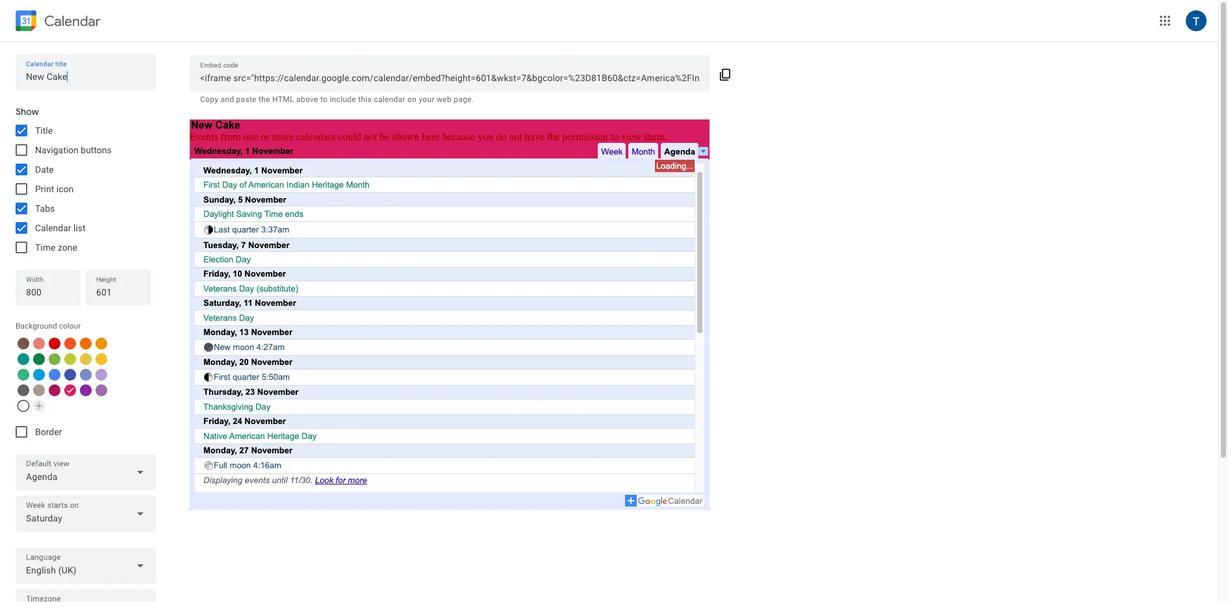 Task type: vqa. For each thing, say whether or not it's contained in the screenshot.
16 element
no



Task type: locate. For each thing, give the bounding box(es) containing it.
lavender menu item
[[80, 369, 92, 381]]

amethyst menu item
[[96, 385, 107, 396]]

above
[[296, 95, 318, 104]]

calendar list
[[35, 223, 86, 233]]

banana menu item
[[96, 354, 107, 365]]

calendar link
[[13, 8, 101, 36]]

calendar
[[44, 12, 101, 30], [35, 223, 71, 233]]

border
[[35, 427, 62, 437]]

the
[[259, 95, 270, 104]]

print icon
[[35, 184, 74, 194]]

None number field
[[26, 283, 70, 302], [96, 283, 140, 302], [26, 283, 70, 302], [96, 283, 140, 302]]

None text field
[[200, 69, 700, 87]]

to
[[320, 95, 328, 104]]

pistachio menu item
[[49, 354, 60, 365]]

blueberry menu item
[[64, 369, 76, 381]]

date
[[35, 164, 54, 175]]

None text field
[[26, 68, 146, 86]]

basil menu item
[[33, 354, 45, 365]]

content_copy button
[[710, 58, 741, 89]]

avocado menu item
[[64, 354, 76, 365]]

wisteria menu item
[[96, 369, 107, 381]]

0 vertical spatial calendar
[[44, 12, 101, 30]]

html
[[272, 95, 294, 104]]

beetroot menu item
[[49, 385, 60, 396]]

tangerine menu item
[[64, 338, 76, 350]]

grape menu item
[[80, 385, 92, 396]]

None field
[[16, 454, 156, 491], [16, 496, 156, 532], [16, 548, 156, 584], [16, 454, 156, 491], [16, 496, 156, 532], [16, 548, 156, 584]]

calendar for calendar
[[44, 12, 101, 30]]

tabs
[[35, 203, 55, 214]]

background
[[16, 322, 57, 331]]

calendar colour menu item
[[18, 400, 29, 412]]

background colour
[[16, 322, 81, 331]]

eucalyptus menu item
[[18, 354, 29, 365]]

list
[[73, 223, 86, 233]]

include
[[330, 95, 356, 104]]

flamingo menu item
[[33, 338, 45, 350]]

graphite menu item
[[18, 385, 29, 396]]

pumpkin menu item
[[80, 338, 92, 350]]

1 vertical spatial calendar
[[35, 223, 71, 233]]



Task type: describe. For each thing, give the bounding box(es) containing it.
buttons
[[81, 145, 112, 155]]

zone
[[58, 242, 77, 253]]

time
[[35, 242, 56, 253]]

time zone
[[35, 242, 77, 253]]

web
[[437, 95, 452, 104]]

page.
[[454, 95, 474, 104]]

calendar
[[374, 95, 405, 104]]

title
[[35, 125, 53, 136]]

cherry blossom menu item
[[64, 385, 76, 396]]

calendar for calendar list
[[35, 223, 71, 233]]

content_copy
[[719, 68, 732, 81]]

copy and paste the html above to include this calendar on your web page.
[[200, 95, 474, 104]]

add custom colour menu item
[[33, 400, 45, 412]]

navigation buttons
[[35, 145, 112, 155]]

sage menu item
[[18, 369, 29, 381]]

citron menu item
[[80, 354, 92, 365]]

and
[[221, 95, 234, 104]]

cocoa menu item
[[18, 338, 29, 350]]

peacock menu item
[[33, 369, 45, 381]]

tomato menu item
[[49, 338, 60, 350]]

birch menu item
[[33, 385, 45, 396]]

show
[[16, 106, 39, 118]]

paste
[[236, 95, 257, 104]]

mango menu item
[[96, 338, 107, 350]]

on
[[408, 95, 417, 104]]

colour
[[59, 322, 81, 331]]

copy
[[200, 95, 218, 104]]

icon
[[56, 184, 74, 194]]

your
[[419, 95, 435, 104]]

this
[[358, 95, 372, 104]]

cobalt menu item
[[49, 369, 60, 381]]

navigation
[[35, 145, 79, 155]]

print
[[35, 184, 54, 194]]



